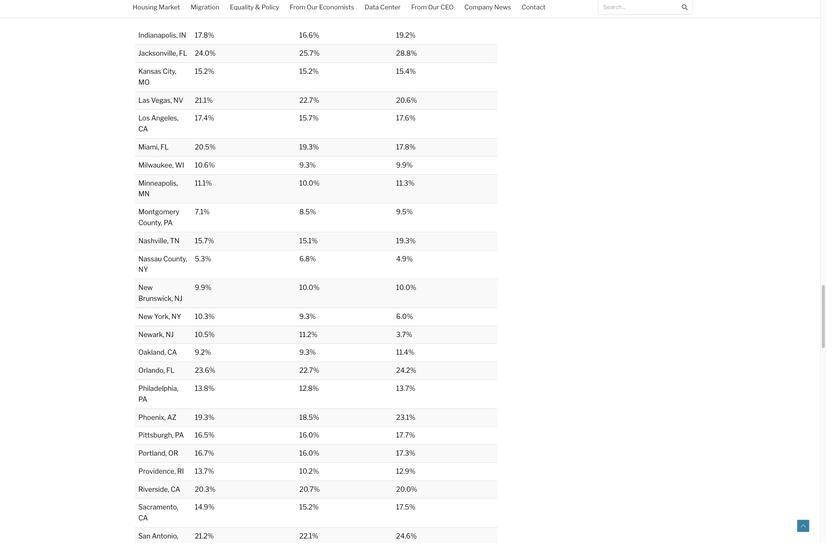 Task type: locate. For each thing, give the bounding box(es) containing it.
1 vertical spatial 16.0%
[[300, 450, 319, 458]]

0 vertical spatial 22.7%
[[300, 96, 319, 104]]

new up brunswick,
[[138, 284, 153, 292]]

0 horizontal spatial nj
[[166, 331, 174, 339]]

ca inside sacramento, ca
[[138, 515, 148, 523]]

14.9%
[[195, 504, 215, 512]]

1 9.3% from the top
[[300, 161, 316, 169]]

15.2% down 20.7%
[[300, 504, 319, 512]]

10.0% down 6.8%
[[300, 284, 320, 292]]

ny for nassau county, ny
[[138, 266, 148, 274]]

1 vertical spatial county,
[[163, 255, 187, 263]]

2 from from the left
[[411, 3, 427, 11]]

pa inside philadelphia, pa
[[138, 396, 147, 404]]

1 horizontal spatial 17.8%
[[396, 143, 416, 151]]

2 vertical spatial 19.3%
[[195, 414, 215, 422]]

0 vertical spatial county,
[[138, 219, 162, 227]]

1 horizontal spatial from
[[411, 3, 427, 11]]

1 from from the left
[[290, 3, 305, 11]]

new for new brunswick, nj
[[138, 284, 153, 292]]

fl right miami,
[[161, 143, 169, 151]]

3 9.3% from the top
[[300, 349, 316, 357]]

new
[[138, 284, 153, 292], [138, 313, 153, 321]]

1 vertical spatial ny
[[172, 313, 181, 321]]

equality & policy
[[230, 3, 279, 11]]

17.4%
[[195, 114, 214, 122]]

1 vertical spatial 20.3%
[[195, 486, 216, 494]]

18.5%
[[300, 414, 319, 422]]

0 horizontal spatial county,
[[138, 219, 162, 227]]

orlando, fl
[[138, 367, 175, 375]]

vegas,
[[151, 96, 172, 104]]

0 vertical spatial new
[[138, 284, 153, 292]]

9.9% down 5.3%
[[195, 284, 211, 292]]

15.1%
[[300, 237, 318, 245]]

ca right oakland,
[[167, 349, 177, 357]]

company
[[464, 3, 493, 11]]

10.0% up 8.5%
[[300, 179, 320, 187]]

17.3%
[[396, 450, 416, 458]]

1 vertical spatial fl
[[161, 143, 169, 151]]

nj
[[174, 295, 182, 303], [166, 331, 174, 339]]

providence,
[[138, 468, 176, 476]]

2 vertical spatial fl
[[166, 367, 175, 375]]

new brunswick, nj
[[138, 284, 182, 303]]

0 horizontal spatial tx
[[138, 544, 147, 544]]

new left york,
[[138, 313, 153, 321]]

las vegas, nv
[[138, 96, 183, 104]]

kansas city, mo
[[138, 68, 176, 86]]

9.3% for 11.4%
[[300, 349, 316, 357]]

15.4%
[[396, 68, 416, 75]]

sacramento, ca
[[138, 504, 178, 523]]

0 vertical spatial 9.9%
[[396, 161, 413, 169]]

news
[[494, 3, 511, 11]]

equality
[[230, 3, 254, 11]]

county, down tn
[[163, 255, 187, 263]]

los
[[138, 114, 150, 122]]

from for from our economists
[[290, 3, 305, 11]]

1 vertical spatial tx
[[138, 544, 147, 544]]

3.7%
[[396, 331, 412, 339]]

tx down san
[[138, 544, 147, 544]]

pa for philadelphia,
[[138, 396, 147, 404]]

our left the ceo
[[428, 3, 439, 11]]

san antonio, tx
[[138, 533, 178, 544]]

ca down los
[[138, 125, 148, 133]]

9.9%
[[396, 161, 413, 169], [195, 284, 211, 292]]

ca for sacramento,
[[138, 515, 148, 523]]

ca down ri
[[171, 486, 180, 494]]

17.6% down from our economists
[[300, 13, 319, 21]]

13.7%
[[396, 385, 416, 393], [195, 468, 214, 476]]

ny down nassau
[[138, 266, 148, 274]]

2 new from the top
[[138, 313, 153, 321]]

houston, tx
[[138, 13, 177, 21]]

17.8% up 11.3%
[[396, 143, 416, 151]]

montgomery county, pa
[[138, 208, 179, 227]]

0 vertical spatial fl
[[179, 49, 187, 57]]

19.3%
[[300, 143, 319, 151], [396, 237, 416, 245], [195, 414, 215, 422]]

tx inside san antonio, tx
[[138, 544, 147, 544]]

fl for miami, fl
[[161, 143, 169, 151]]

2 16.0% from the top
[[300, 450, 319, 458]]

16.7%
[[195, 450, 214, 458]]

1 vertical spatial 9.9%
[[195, 284, 211, 292]]

0 horizontal spatial 17.8%
[[195, 31, 214, 39]]

24.2%
[[396, 367, 417, 375]]

1 vertical spatial 15.7%
[[195, 237, 214, 245]]

20.3% up 14.9%
[[195, 486, 216, 494]]

minneapolis,
[[138, 179, 178, 187]]

0 vertical spatial pa
[[164, 219, 173, 227]]

15.2% down the 24.0%
[[195, 68, 214, 75]]

nassau county, ny
[[138, 255, 187, 274]]

county, down montgomery
[[138, 219, 162, 227]]

15.7%
[[300, 114, 319, 122], [195, 237, 214, 245]]

1 vertical spatial 22.7%
[[300, 367, 319, 375]]

fl right orlando,
[[166, 367, 175, 375]]

17.6% down the 20.6%
[[396, 114, 416, 122]]

1 16.0% from the top
[[300, 432, 319, 440]]

1 vertical spatial new
[[138, 313, 153, 321]]

1 horizontal spatial 19.3%
[[300, 143, 319, 151]]

san
[[138, 533, 150, 541]]

our
[[307, 3, 318, 11], [428, 3, 439, 11]]

15.2%
[[195, 68, 214, 75], [300, 68, 319, 75], [300, 504, 319, 512]]

15.0%
[[195, 13, 215, 21]]

0 vertical spatial 16.0%
[[300, 432, 319, 440]]

2 horizontal spatial pa
[[175, 432, 184, 440]]

15.2% for 15.2%
[[300, 68, 319, 75]]

0 horizontal spatial 13.7%
[[195, 468, 214, 476]]

from our ceo link
[[406, 0, 459, 16]]

data center
[[365, 3, 401, 11]]

county, inside nassau county, ny
[[163, 255, 187, 263]]

15.2% down 25.7%
[[300, 68, 319, 75]]

orlando,
[[138, 367, 165, 375]]

1 horizontal spatial 15.7%
[[300, 114, 319, 122]]

ny inside nassau county, ny
[[138, 266, 148, 274]]

1 vertical spatial pa
[[138, 396, 147, 404]]

12.9%
[[396, 468, 416, 476]]

portland,
[[138, 450, 167, 458]]

company news link
[[459, 0, 516, 16]]

center
[[380, 3, 401, 11]]

1 vertical spatial 13.7%
[[195, 468, 214, 476]]

nj inside new brunswick, nj
[[174, 295, 182, 303]]

0 vertical spatial 13.7%
[[396, 385, 416, 393]]

16.0% up the 10.2%
[[300, 450, 319, 458]]

nj right brunswick,
[[174, 295, 182, 303]]

0 horizontal spatial pa
[[138, 396, 147, 404]]

0 horizontal spatial 9.9%
[[195, 284, 211, 292]]

0 vertical spatial 19.3%
[[300, 143, 319, 151]]

montgomery
[[138, 208, 179, 216]]

brunswick,
[[138, 295, 173, 303]]

None search field
[[598, 0, 693, 15]]

ca up san
[[138, 515, 148, 523]]

nj right "newark,"
[[166, 331, 174, 339]]

1 22.7% from the top
[[300, 96, 319, 104]]

tx
[[168, 13, 177, 21], [138, 544, 147, 544]]

ca
[[138, 125, 148, 133], [167, 349, 177, 357], [171, 486, 180, 494], [138, 515, 148, 523]]

9.3%
[[300, 161, 316, 169], [300, 313, 316, 321], [300, 349, 316, 357]]

1 our from the left
[[307, 3, 318, 11]]

0 vertical spatial 9.3%
[[300, 161, 316, 169]]

0 vertical spatial ny
[[138, 266, 148, 274]]

newark,
[[138, 331, 164, 339]]

9.2%
[[195, 349, 211, 357]]

11.3%
[[396, 179, 415, 187]]

ny right york,
[[172, 313, 181, 321]]

1 new from the top
[[138, 284, 153, 292]]

philadelphia,
[[138, 385, 178, 393]]

1 horizontal spatial nj
[[174, 295, 182, 303]]

from left the ceo
[[411, 3, 427, 11]]

pa inside montgomery county, pa
[[164, 219, 173, 227]]

1 horizontal spatial our
[[428, 3, 439, 11]]

fl down the "in"
[[179, 49, 187, 57]]

4.9%
[[396, 255, 413, 263]]

pa down philadelphia,
[[138, 396, 147, 404]]

9.9% up 11.3%
[[396, 161, 413, 169]]

angeles,
[[151, 114, 179, 122]]

0 horizontal spatial our
[[307, 3, 318, 11]]

migration link
[[185, 0, 225, 16]]

11.2%
[[300, 331, 318, 339]]

1 vertical spatial 17.6%
[[396, 114, 416, 122]]

1 horizontal spatial 20.3%
[[396, 13, 417, 21]]

from our economists link
[[285, 0, 360, 16]]

city,
[[163, 68, 176, 75]]

0 vertical spatial nj
[[174, 295, 182, 303]]

market
[[159, 3, 180, 11]]

20.3% up 19.2%
[[396, 13, 417, 21]]

24.6%
[[396, 533, 417, 541]]

13.7% down 24.2%
[[396, 385, 416, 393]]

providence, ri
[[138, 468, 184, 476]]

1 horizontal spatial 9.9%
[[396, 161, 413, 169]]

0 horizontal spatial 19.3%
[[195, 414, 215, 422]]

2 our from the left
[[428, 3, 439, 11]]

13.7% down the 16.7% at the left
[[195, 468, 214, 476]]

new inside new brunswick, nj
[[138, 284, 153, 292]]

17.8% down 15.0%
[[195, 31, 214, 39]]

16.0% down 18.5%
[[300, 432, 319, 440]]

1 horizontal spatial pa
[[164, 219, 173, 227]]

1 vertical spatial 19.3%
[[396, 237, 416, 245]]

1 horizontal spatial tx
[[168, 13, 177, 21]]

17.6%
[[300, 13, 319, 21], [396, 114, 416, 122]]

0 horizontal spatial 15.7%
[[195, 237, 214, 245]]

our left economists
[[307, 3, 318, 11]]

2 vertical spatial 9.3%
[[300, 349, 316, 357]]

pa down montgomery
[[164, 219, 173, 227]]

from for from our ceo
[[411, 3, 427, 11]]

az
[[167, 414, 176, 422]]

0 horizontal spatial from
[[290, 3, 305, 11]]

1 vertical spatial 9.3%
[[300, 313, 316, 321]]

tx down market
[[168, 13, 177, 21]]

20.3%
[[396, 13, 417, 21], [195, 486, 216, 494]]

22.7% for 24.2%
[[300, 367, 319, 375]]

miami, fl
[[138, 143, 169, 151]]

1 horizontal spatial ny
[[172, 313, 181, 321]]

county, inside montgomery county, pa
[[138, 219, 162, 227]]

1 horizontal spatial county,
[[163, 255, 187, 263]]

fl for jacksonville, fl
[[179, 49, 187, 57]]

22.7%
[[300, 96, 319, 104], [300, 367, 319, 375]]

2 vertical spatial pa
[[175, 432, 184, 440]]

2 9.3% from the top
[[300, 313, 316, 321]]

from right the policy
[[290, 3, 305, 11]]

2 22.7% from the top
[[300, 367, 319, 375]]

newark, nj
[[138, 331, 174, 339]]

contact link
[[516, 0, 551, 16]]

county, for montgomery county, pa
[[138, 219, 162, 227]]

0 horizontal spatial ny
[[138, 266, 148, 274]]

county,
[[138, 219, 162, 227], [163, 255, 187, 263]]

2 horizontal spatial 19.3%
[[396, 237, 416, 245]]

pa up or
[[175, 432, 184, 440]]

0 vertical spatial 17.6%
[[300, 13, 319, 21]]

9.3% for 6.0%
[[300, 313, 316, 321]]

20.7%
[[300, 486, 320, 494]]



Task type: describe. For each thing, give the bounding box(es) containing it.
housing market
[[133, 3, 180, 11]]

20.5%
[[195, 143, 216, 151]]

miami,
[[138, 143, 159, 151]]

ca for oakland,
[[167, 349, 177, 357]]

&
[[255, 3, 260, 11]]

24.0%
[[195, 49, 216, 57]]

1 horizontal spatial 17.6%
[[396, 114, 416, 122]]

county, for nassau county, ny
[[163, 255, 187, 263]]

new for new york, ny
[[138, 313, 153, 321]]

1 vertical spatial nj
[[166, 331, 174, 339]]

nv
[[174, 96, 183, 104]]

houston,
[[138, 13, 167, 21]]

pittsburgh,
[[138, 432, 174, 440]]

housing market link
[[127, 0, 185, 16]]

equality & policy link
[[225, 0, 285, 16]]

nashville,
[[138, 237, 169, 245]]

10.2%
[[300, 468, 319, 476]]

0 vertical spatial 15.7%
[[300, 114, 319, 122]]

15.2% for 14.9%
[[300, 504, 319, 512]]

sacramento,
[[138, 504, 178, 512]]

mn
[[138, 190, 150, 198]]

6.8%
[[300, 255, 316, 263]]

in
[[179, 31, 186, 39]]

housing
[[133, 3, 157, 11]]

1 vertical spatial 17.8%
[[396, 143, 416, 151]]

indianapolis,
[[138, 31, 178, 39]]

policy
[[262, 3, 279, 11]]

0 horizontal spatial 17.6%
[[300, 13, 319, 21]]

10.0% for 11.3%
[[300, 179, 320, 187]]

nashville, tn
[[138, 237, 180, 245]]

22.7% for 20.6%
[[300, 96, 319, 104]]

0 vertical spatial 20.3%
[[396, 13, 417, 21]]

pa for pittsburgh,
[[175, 432, 184, 440]]

search image
[[682, 4, 688, 10]]

16.0% for 17.7%
[[300, 432, 319, 440]]

25.7%
[[300, 49, 320, 57]]

milwaukee,
[[138, 161, 174, 169]]

22.1%
[[300, 533, 318, 541]]

0 horizontal spatial 20.3%
[[195, 486, 216, 494]]

portland, or
[[138, 450, 178, 458]]

oakland,
[[138, 349, 166, 357]]

11.1%
[[195, 179, 212, 187]]

ri
[[177, 468, 184, 476]]

ca for riverside,
[[171, 486, 180, 494]]

6.0%
[[396, 313, 413, 321]]

york,
[[154, 313, 170, 321]]

mo
[[138, 78, 150, 86]]

13.8%
[[195, 385, 215, 393]]

our for ceo
[[428, 3, 439, 11]]

19.2%
[[396, 31, 416, 39]]

17.7%
[[396, 432, 415, 440]]

20.6%
[[396, 96, 417, 104]]

1 horizontal spatial 13.7%
[[396, 385, 416, 393]]

8.5%
[[300, 208, 316, 216]]

28.8%
[[396, 49, 417, 57]]

5.3%
[[195, 255, 211, 263]]

contact
[[522, 3, 546, 11]]

economists
[[319, 3, 354, 11]]

phoenix,
[[138, 414, 166, 422]]

10.3%
[[195, 313, 215, 321]]

ceo
[[441, 3, 454, 11]]

11.4%
[[396, 349, 415, 357]]

21.2%
[[195, 533, 214, 541]]

0 vertical spatial tx
[[168, 13, 177, 21]]

16.0% for 17.3%
[[300, 450, 319, 458]]

23.6%
[[195, 367, 215, 375]]

kansas
[[138, 68, 161, 75]]

wi
[[175, 161, 184, 169]]

company news
[[464, 3, 511, 11]]

fl for orlando, fl
[[166, 367, 175, 375]]

7.1%
[[195, 208, 210, 216]]

migration
[[191, 3, 219, 11]]

antonio,
[[152, 533, 178, 541]]

jacksonville,
[[138, 49, 178, 57]]

16.6%
[[300, 31, 319, 39]]

las
[[138, 96, 150, 104]]

new york, ny
[[138, 313, 181, 321]]

phoenix, az
[[138, 414, 176, 422]]

17.5%
[[396, 504, 416, 512]]

12.8%
[[300, 385, 319, 393]]

20.0%
[[396, 486, 417, 494]]

data center link
[[360, 0, 406, 16]]

0 vertical spatial 17.8%
[[195, 31, 214, 39]]

10.0% for 10.0%
[[300, 284, 320, 292]]

9.3% for 9.9%
[[300, 161, 316, 169]]

philadelphia, pa
[[138, 385, 178, 404]]

10.5%
[[195, 331, 215, 339]]

9.5%
[[396, 208, 413, 216]]

10.0% up 6.0%
[[396, 284, 416, 292]]

from our ceo
[[411, 3, 454, 11]]

our for economists
[[307, 3, 318, 11]]

ny for new york, ny
[[172, 313, 181, 321]]

oakland, ca
[[138, 349, 177, 357]]

los angeles, ca
[[138, 114, 179, 133]]

riverside, ca
[[138, 486, 180, 494]]

10.6%
[[195, 161, 215, 169]]

from our economists
[[290, 3, 354, 11]]

data
[[365, 3, 379, 11]]

or
[[168, 450, 178, 458]]

Search... search field
[[599, 0, 678, 14]]

nassau
[[138, 255, 162, 263]]

ca inside 'los angeles, ca'
[[138, 125, 148, 133]]



Task type: vqa. For each thing, say whether or not it's contained in the screenshot.
Under contract / pending
no



